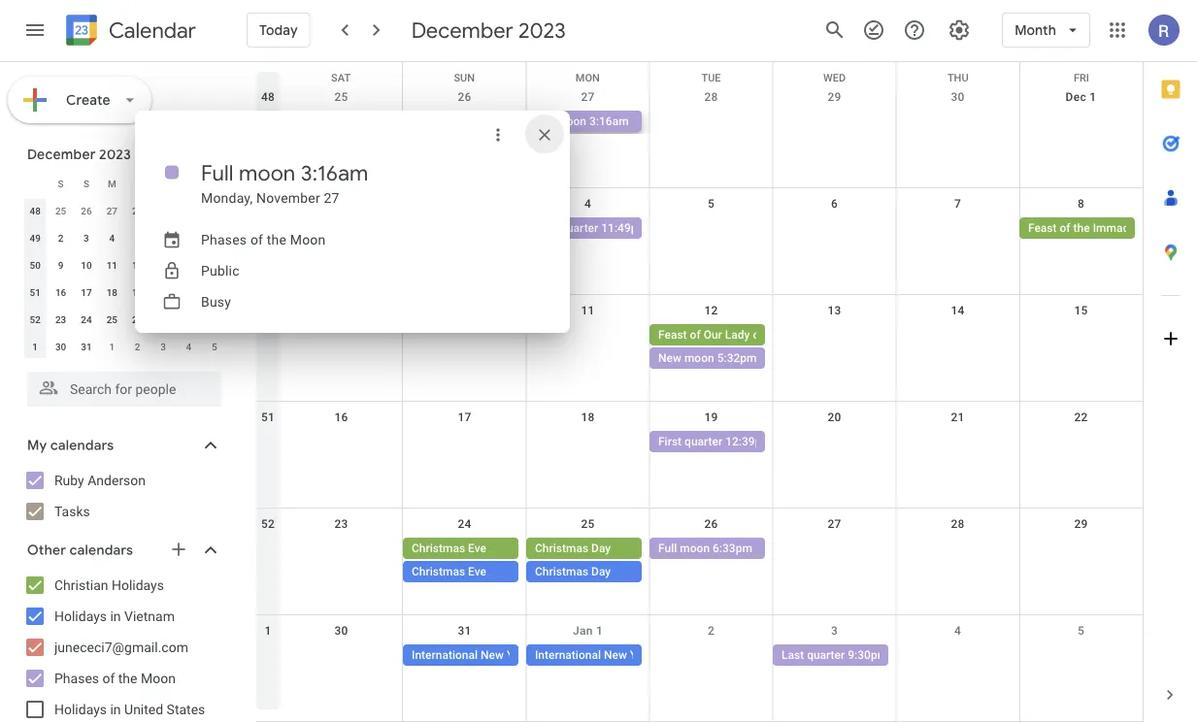 Task type: locate. For each thing, give the bounding box(es) containing it.
full moon 3:16am heading
[[201, 159, 369, 186]]

last inside "button"
[[782, 649, 804, 662]]

full moon 6:33pm
[[658, 542, 752, 555]]

2 t from the left
[[186, 178, 192, 189]]

quarter for 9:30pm
[[807, 649, 845, 662]]

52
[[30, 314, 41, 325], [261, 518, 275, 531]]

moon down our
[[684, 351, 714, 365]]

grid containing 48
[[256, 62, 1197, 722]]

calendars up christian holidays
[[70, 542, 133, 559]]

calendars inside dropdown button
[[70, 542, 133, 559]]

11 down last quarter 11:49pm button
[[581, 304, 595, 318]]

row group inside december 2023 grid
[[22, 197, 227, 360]]

19 up first quarter 12:39pm button
[[704, 411, 718, 424]]

holidays in vietnam
[[54, 608, 175, 624]]

moon inside button
[[557, 115, 586, 128]]

1 vertical spatial 13
[[828, 304, 841, 318]]

states
[[167, 702, 205, 718]]

29 element
[[203, 308, 226, 331]]

12 inside row group
[[132, 259, 143, 271]]

10 element
[[75, 253, 98, 277]]

phases of the moon down november
[[201, 232, 326, 248]]

0 horizontal spatial phases of the moon
[[54, 670, 176, 686]]

0 horizontal spatial 18
[[106, 286, 117, 298]]

of right lady
[[753, 328, 764, 342]]

1 horizontal spatial s
[[83, 178, 89, 189]]

t inside thursday column header
[[186, 178, 192, 189]]

19 element
[[126, 281, 149, 304]]

t for tuesday column header
[[135, 178, 141, 189]]

quarter for 12:39pm
[[685, 435, 723, 449]]

24 up christmas eve christmas eve
[[458, 518, 472, 531]]

2 down full moon 6:33pm button
[[708, 624, 715, 638]]

48 for s
[[30, 205, 41, 217]]

1 horizontal spatial 3
[[160, 341, 166, 352]]

last quarter 11:49pm button
[[526, 217, 648, 239]]

the down november
[[267, 232, 287, 248]]

19
[[132, 286, 143, 298], [704, 411, 718, 424]]

27 element
[[152, 308, 175, 331]]

1 vertical spatial 24
[[458, 518, 472, 531]]

first quarter 12:39pm
[[658, 435, 772, 449]]

my calendars button
[[4, 430, 241, 461]]

3 right january 2 element
[[160, 341, 166, 352]]

1 vertical spatial 17
[[458, 411, 472, 424]]

1 horizontal spatial 17
[[458, 411, 472, 424]]

international inside international new year's eve button
[[412, 649, 478, 662]]

30
[[951, 90, 965, 104], [55, 341, 66, 352], [334, 624, 348, 638]]

52 inside "grid"
[[261, 518, 275, 531]]

of down junececi7@gmail.com
[[102, 670, 115, 686]]

full moon 3:16am button
[[526, 111, 642, 132]]

1 vertical spatial 18
[[581, 411, 595, 424]]

0 horizontal spatial 12
[[132, 259, 143, 271]]

new inside button
[[481, 649, 504, 662]]

add other calendars image
[[169, 540, 188, 559]]

13
[[158, 259, 169, 271], [828, 304, 841, 318]]

51
[[30, 286, 41, 298], [261, 411, 275, 424]]

None search field
[[0, 364, 241, 407]]

christmas eve button
[[403, 538, 519, 559], [403, 561, 519, 583]]

0 horizontal spatial 11
[[106, 259, 117, 271]]

25 up "christmas day christmas day"
[[581, 518, 595, 531]]

12
[[132, 259, 143, 271], [704, 304, 718, 318]]

2 horizontal spatial new
[[658, 351, 682, 365]]

moon down november
[[290, 232, 326, 248]]

8 up feast of the immaculate concep "button"
[[1078, 197, 1085, 211]]

25
[[334, 90, 348, 104], [55, 205, 66, 217], [106, 314, 117, 325], [581, 518, 595, 531]]

s left "m"
[[83, 178, 89, 189]]

0 horizontal spatial 13
[[158, 259, 169, 271]]

1 vertical spatial quarter
[[685, 435, 723, 449]]

31 element
[[75, 335, 98, 358]]

12 up our
[[704, 304, 718, 318]]

15 down feast of the immaculate concep "button"
[[1074, 304, 1088, 318]]

3:16am inside full moon 3:16am monday, november 27
[[301, 159, 369, 186]]

0 vertical spatial 30
[[951, 90, 965, 104]]

1 vertical spatial in
[[110, 702, 121, 718]]

0 horizontal spatial 49
[[30, 232, 41, 244]]

11 inside 11 element
[[106, 259, 117, 271]]

december up november 25 element
[[27, 146, 96, 163]]

other calendars
[[27, 542, 133, 559]]

1 vertical spatial last
[[782, 649, 804, 662]]

holidays up vietnam
[[112, 577, 164, 593]]

3:16am up november
[[301, 159, 369, 186]]

full inside button
[[535, 115, 554, 128]]

29
[[828, 90, 841, 104], [1074, 518, 1088, 531]]

my calendars
[[27, 437, 114, 454]]

1 vertical spatial eve
[[468, 565, 487, 579]]

24 right 23 'element'
[[81, 314, 92, 325]]

holidays down christian at the bottom left
[[54, 608, 107, 624]]

20
[[158, 286, 169, 298], [828, 411, 841, 424]]

1 international from the left
[[412, 649, 478, 662]]

16 inside 16 element
[[55, 286, 66, 298]]

0 horizontal spatial 20
[[158, 286, 169, 298]]

2 christmas day button from the top
[[526, 561, 642, 583]]

2 s from the left
[[83, 178, 89, 189]]

0 vertical spatial christmas day button
[[526, 538, 642, 559]]

48 down today
[[261, 90, 275, 104]]

cell containing christmas day
[[526, 538, 650, 585]]

the inside "button"
[[1074, 221, 1090, 235]]

quarter left 11:49pm
[[560, 221, 598, 235]]

eve inside button
[[541, 649, 559, 662]]

holidays for holidays in vietnam
[[54, 608, 107, 624]]

full moon 3:16am monday, november 27
[[201, 159, 369, 206]]

united
[[124, 702, 163, 718]]

1 vertical spatial holidays
[[54, 608, 107, 624]]

17 element
[[75, 281, 98, 304]]

grid
[[256, 62, 1197, 722]]

15 inside december 2023 grid
[[209, 259, 220, 271]]

7
[[954, 197, 961, 211]]

1 vertical spatial 8
[[212, 232, 217, 244]]

december 2023 grid
[[18, 170, 227, 360]]

2 horizontal spatial quarter
[[807, 649, 845, 662]]

row containing s
[[22, 170, 227, 197]]

2 vertical spatial day
[[664, 649, 683, 662]]

2 christmas eve button from the top
[[403, 561, 519, 583]]

moon inside other calendars list
[[141, 670, 176, 686]]

0 vertical spatial 22
[[209, 286, 220, 298]]

eve
[[468, 542, 487, 555], [468, 565, 487, 579], [541, 649, 559, 662]]

49 for sat
[[261, 197, 275, 211]]

1 horizontal spatial 31
[[458, 624, 472, 638]]

1 horizontal spatial 52
[[261, 518, 275, 531]]

t for thursday column header
[[186, 178, 192, 189]]

1 vertical spatial 30
[[55, 341, 66, 352]]

0 horizontal spatial 22
[[209, 286, 220, 298]]

48 inside "grid"
[[261, 90, 275, 104]]

row
[[256, 62, 1143, 91], [256, 82, 1143, 188], [22, 170, 227, 197], [256, 188, 1197, 295], [22, 197, 227, 224], [22, 224, 227, 251], [22, 251, 227, 279], [22, 279, 227, 306], [256, 295, 1143, 402], [22, 306, 227, 333], [22, 333, 227, 360], [256, 402, 1143, 509], [256, 509, 1143, 616], [256, 616, 1143, 722]]

0 horizontal spatial 24
[[81, 314, 92, 325]]

full inside button
[[658, 542, 677, 555]]

1 horizontal spatial 24
[[458, 518, 472, 531]]

junececi7@gmail.com
[[54, 639, 188, 655]]

49
[[261, 197, 275, 211], [30, 232, 41, 244]]

0 vertical spatial 21
[[183, 286, 194, 298]]

15 right 14 element
[[209, 259, 220, 271]]

15 inside "grid"
[[1074, 304, 1088, 318]]

full for full moon 6:33pm
[[658, 542, 677, 555]]

20 element
[[152, 281, 175, 304]]

49 down full moon 3:16am heading
[[261, 197, 275, 211]]

3 up the 10 element
[[84, 232, 89, 244]]

12 element
[[126, 253, 149, 277]]

0 vertical spatial 24
[[81, 314, 92, 325]]

feast for feast of our lady of guadalupe new moon 5:32pm
[[658, 328, 687, 342]]

1 horizontal spatial 3:16am
[[589, 115, 629, 128]]

3 up last quarter 9:30pm
[[831, 624, 838, 638]]

today
[[259, 21, 298, 39]]

create button
[[8, 77, 151, 123]]

1 vertical spatial phases
[[54, 670, 99, 686]]

january 2 element
[[126, 335, 149, 358]]

t right "m"
[[135, 178, 141, 189]]

12:39pm
[[726, 435, 772, 449]]

quarter left 9:30pm
[[807, 649, 845, 662]]

1 horizontal spatial the
[[267, 232, 287, 248]]

year's inside 'button'
[[630, 649, 661, 662]]

1 year's from the left
[[507, 649, 538, 662]]

24 inside row group
[[81, 314, 92, 325]]

2 horizontal spatial the
[[1074, 221, 1090, 235]]

1 vertical spatial 52
[[261, 518, 275, 531]]

day inside "international new year's day" 'button'
[[664, 649, 683, 662]]

1 horizontal spatial 19
[[704, 411, 718, 424]]

0 horizontal spatial s
[[58, 178, 64, 189]]

16 element
[[49, 281, 72, 304]]

0 vertical spatial phases
[[201, 232, 247, 248]]

moon inside button
[[680, 542, 710, 555]]

first
[[658, 435, 682, 449]]

49 up 50
[[30, 232, 41, 244]]

of down monday,
[[250, 232, 263, 248]]

1 horizontal spatial t
[[186, 178, 192, 189]]

1 horizontal spatial 12
[[704, 304, 718, 318]]

0 horizontal spatial moon
[[141, 670, 176, 686]]

31 up international new year's eve button
[[458, 624, 472, 638]]

19 inside 'element'
[[132, 286, 143, 298]]

2 international from the left
[[535, 649, 601, 662]]

31 inside 31 element
[[81, 341, 92, 352]]

november 25 element
[[49, 199, 72, 222]]

year's for day
[[630, 649, 661, 662]]

0 horizontal spatial 16
[[55, 286, 66, 298]]

0 horizontal spatial feast
[[658, 328, 687, 342]]

t
[[135, 178, 141, 189], [186, 178, 192, 189]]

vietnam
[[124, 608, 175, 624]]

8 inside row group
[[212, 232, 217, 244]]

of inside other calendars list
[[102, 670, 115, 686]]

2 vertical spatial eve
[[541, 649, 559, 662]]

new
[[658, 351, 682, 365], [481, 649, 504, 662], [604, 649, 627, 662]]

cell containing feast of our lady of guadalupe
[[650, 324, 822, 371]]

11
[[106, 259, 117, 271], [581, 304, 595, 318]]

the inside list
[[118, 670, 137, 686]]

international down christmas eve christmas eve
[[412, 649, 478, 662]]

1 horizontal spatial quarter
[[685, 435, 723, 449]]

row containing 50
[[22, 251, 227, 279]]

0 vertical spatial calendars
[[50, 437, 114, 454]]

18 inside 18 element
[[106, 286, 117, 298]]

3 inside "grid"
[[831, 624, 838, 638]]

busy
[[201, 294, 231, 310]]

feast left our
[[658, 328, 687, 342]]

dec 1
[[1066, 90, 1097, 104]]

1 vertical spatial 48
[[30, 205, 41, 217]]

december 2023 up "m"
[[27, 146, 131, 163]]

full for full moon 3:16am monday, november 27
[[201, 159, 234, 186]]

0 horizontal spatial last
[[535, 221, 557, 235]]

0 horizontal spatial 31
[[81, 341, 92, 352]]

december
[[411, 17, 513, 44], [27, 146, 96, 163]]

0 vertical spatial 48
[[261, 90, 275, 104]]

cell
[[280, 111, 403, 134], [403, 111, 526, 134], [650, 111, 773, 134], [773, 111, 896, 134], [280, 217, 403, 241], [650, 217, 773, 241], [773, 217, 896, 241], [896, 217, 1020, 241], [280, 324, 403, 371], [403, 324, 526, 371], [526, 324, 650, 371], [650, 324, 822, 371], [773, 324, 896, 371], [896, 324, 1020, 371], [280, 431, 403, 454], [403, 431, 526, 454], [526, 431, 650, 454], [773, 431, 896, 454], [896, 431, 1020, 454], [1020, 431, 1143, 454], [280, 538, 403, 585], [403, 538, 526, 585], [526, 538, 650, 585], [773, 538, 896, 585], [896, 538, 1020, 585], [1020, 538, 1143, 585], [280, 645, 403, 668], [650, 645, 773, 668], [896, 645, 1020, 668], [1020, 645, 1143, 668]]

moon inside full moon 3:16am monday, november 27
[[239, 159, 296, 186]]

last inside button
[[535, 221, 557, 235]]

new inside 'button'
[[604, 649, 627, 662]]

2 year's from the left
[[630, 649, 661, 662]]

0 horizontal spatial international
[[412, 649, 478, 662]]

fri
[[1074, 72, 1089, 84]]

last left 9:30pm
[[782, 649, 804, 662]]

christian
[[54, 577, 108, 593]]

day
[[591, 542, 611, 555], [591, 565, 611, 579], [664, 649, 683, 662]]

january 4 element
[[177, 335, 200, 358]]

full moon 6:33pm button
[[650, 538, 765, 559]]

51 inside "grid"
[[261, 411, 275, 424]]

3:16am inside button
[[589, 115, 629, 128]]

t inside tuesday column header
[[135, 178, 141, 189]]

0 vertical spatial 19
[[132, 286, 143, 298]]

december 2023 up the sun
[[411, 17, 566, 44]]

1 vertical spatial full
[[201, 159, 234, 186]]

s
[[58, 178, 64, 189], [83, 178, 89, 189]]

2 horizontal spatial full
[[658, 542, 677, 555]]

phases
[[201, 232, 247, 248], [54, 670, 99, 686]]

17 inside 'element'
[[81, 286, 92, 298]]

calendar heading
[[105, 17, 196, 44]]

today button
[[247, 7, 310, 53]]

27
[[581, 90, 595, 104], [324, 190, 340, 206], [106, 205, 117, 217], [828, 518, 841, 531]]

calendars
[[50, 437, 114, 454], [70, 542, 133, 559]]

31 right 30 element
[[81, 341, 92, 352]]

1 vertical spatial 19
[[704, 411, 718, 424]]

2 in from the top
[[110, 702, 121, 718]]

13 inside "grid"
[[828, 304, 841, 318]]

moon
[[557, 115, 586, 128], [239, 159, 296, 186], [684, 351, 714, 365], [680, 542, 710, 555]]

phases up the 15 element
[[201, 232, 247, 248]]

row group
[[22, 197, 227, 360]]

28 element
[[177, 308, 200, 331]]

phases of the moon down junececi7@gmail.com
[[54, 670, 176, 686]]

25 left november 26 element
[[55, 205, 66, 217]]

new for international new year's day
[[604, 649, 627, 662]]

row group containing 48
[[22, 197, 227, 360]]

22 inside december 2023 grid
[[209, 286, 220, 298]]

49 inside december 2023 grid
[[30, 232, 41, 244]]

3
[[84, 232, 89, 244], [160, 341, 166, 352], [831, 624, 838, 638]]

1 vertical spatial 28
[[132, 205, 143, 217]]

holidays left united
[[54, 702, 107, 718]]

0 horizontal spatial 2023
[[99, 146, 131, 163]]

51 for sat
[[261, 411, 275, 424]]

1 vertical spatial calendars
[[70, 542, 133, 559]]

0 vertical spatial 52
[[30, 314, 41, 325]]

1 horizontal spatial 8
[[1078, 197, 1085, 211]]

0 vertical spatial 6
[[831, 197, 838, 211]]

feast inside "button"
[[1028, 221, 1057, 235]]

1 t from the left
[[135, 178, 141, 189]]

1 in from the top
[[110, 608, 121, 624]]

1 cell
[[202, 197, 227, 224]]

international inside "international new year's day" 'button'
[[535, 649, 601, 662]]

tab list
[[1144, 62, 1197, 668]]

26
[[458, 90, 472, 104], [81, 205, 92, 217], [132, 314, 143, 325], [704, 518, 718, 531]]

1 horizontal spatial 18
[[581, 411, 595, 424]]

3:16am for full moon 3:16am
[[589, 115, 629, 128]]

wed
[[823, 72, 846, 84]]

27 inside row group
[[106, 205, 117, 217]]

0 horizontal spatial december 2023
[[27, 146, 131, 163]]

christmas
[[412, 542, 465, 555], [535, 542, 588, 555], [412, 565, 465, 579], [535, 565, 588, 579]]

december up the sun
[[411, 17, 513, 44]]

52 inside row group
[[30, 314, 41, 325]]

24 element
[[75, 308, 98, 331]]

s up november 25 element
[[58, 178, 64, 189]]

5 inside january 5 element
[[212, 341, 217, 352]]

0 vertical spatial last
[[535, 221, 557, 235]]

the
[[1074, 221, 1090, 235], [267, 232, 287, 248], [118, 670, 137, 686]]

month button
[[1002, 7, 1090, 53]]

0 vertical spatial 13
[[158, 259, 169, 271]]

0 vertical spatial christmas eve button
[[403, 538, 519, 559]]

last for last quarter 11:49pm
[[535, 221, 557, 235]]

51 inside row group
[[30, 286, 41, 298]]

phases of the moon
[[201, 232, 326, 248], [54, 670, 176, 686]]

international for international new year's eve
[[412, 649, 478, 662]]

the up holidays in united states
[[118, 670, 137, 686]]

0 vertical spatial feast
[[1028, 221, 1057, 235]]

0 horizontal spatial 15
[[209, 259, 220, 271]]

28
[[704, 90, 718, 104], [132, 205, 143, 217], [951, 518, 965, 531]]

1 vertical spatial 21
[[951, 411, 965, 424]]

2 horizontal spatial 3
[[831, 624, 838, 638]]

november
[[256, 190, 320, 206]]

international down jan
[[535, 649, 601, 662]]

year's inside button
[[507, 649, 538, 662]]

26 down the sun
[[458, 90, 472, 104]]

24
[[81, 314, 92, 325], [458, 518, 472, 531]]

0 horizontal spatial 29
[[828, 90, 841, 104]]

in left united
[[110, 702, 121, 718]]

day for day
[[591, 565, 611, 579]]

moon left 6:33pm
[[680, 542, 710, 555]]

12 right 11 element
[[132, 259, 143, 271]]

30 inside december 2023 grid
[[55, 341, 66, 352]]

feast left immaculate
[[1028, 221, 1057, 235]]

full inside full moon 3:16am monday, november 27
[[201, 159, 234, 186]]

quarter right first
[[685, 435, 723, 449]]

0 vertical spatial 49
[[261, 197, 275, 211]]

6 inside december 2023 grid
[[160, 232, 166, 244]]

holidays for holidays in united states
[[54, 702, 107, 718]]

december 2023
[[411, 17, 566, 44], [27, 146, 131, 163]]

1 vertical spatial 49
[[30, 232, 41, 244]]

0 vertical spatial 15
[[209, 259, 220, 271]]

3:16am for full moon 3:16am monday, november 27
[[301, 159, 369, 186]]

4
[[584, 197, 591, 211], [109, 232, 115, 244], [186, 341, 192, 352], [954, 624, 961, 638]]

international new year's day button
[[526, 645, 683, 666]]

48 inside december 2023 grid
[[30, 205, 41, 217]]

phases down junececi7@gmail.com
[[54, 670, 99, 686]]

quarter for 11:49pm
[[560, 221, 598, 235]]

1 vertical spatial 15
[[1074, 304, 1088, 318]]

t right w
[[186, 178, 192, 189]]

row containing sat
[[256, 62, 1143, 91]]

last left 11:49pm
[[535, 221, 557, 235]]

0 vertical spatial quarter
[[560, 221, 598, 235]]

1 horizontal spatial 6
[[831, 197, 838, 211]]

48 left november 25 element
[[30, 205, 41, 217]]

moon up united
[[141, 670, 176, 686]]

last quarter 9:30pm
[[782, 649, 888, 662]]

49 inside "grid"
[[261, 197, 275, 211]]

1 vertical spatial december 2023
[[27, 146, 131, 163]]

1 horizontal spatial 49
[[261, 197, 275, 211]]

19 right 18 element
[[132, 286, 143, 298]]

calendars inside "dropdown button"
[[50, 437, 114, 454]]

1 horizontal spatial 22
[[1074, 411, 1088, 424]]

the left immaculate
[[1074, 221, 1090, 235]]

11 right the 10 element
[[106, 259, 117, 271]]

moon down mon
[[557, 115, 586, 128]]

0 horizontal spatial 3
[[84, 232, 89, 244]]

0 vertical spatial holidays
[[112, 577, 164, 593]]

1
[[1090, 90, 1097, 104], [212, 205, 217, 217], [32, 341, 38, 352], [109, 341, 115, 352], [265, 624, 271, 638], [596, 624, 603, 638]]

holidays
[[112, 577, 164, 593], [54, 608, 107, 624], [54, 702, 107, 718]]

of left immaculate
[[1060, 221, 1071, 235]]

8
[[1078, 197, 1085, 211], [212, 232, 217, 244]]

14
[[951, 304, 965, 318]]

year's
[[507, 649, 538, 662], [630, 649, 661, 662]]

1 christmas day button from the top
[[526, 538, 642, 559]]

in up junececi7@gmail.com
[[110, 608, 121, 624]]

17
[[81, 286, 92, 298], [458, 411, 472, 424]]

8 right 7 element
[[212, 232, 217, 244]]

1 inside cell
[[212, 205, 217, 217]]

21 element
[[177, 281, 200, 304]]

1 horizontal spatial year's
[[630, 649, 661, 662]]

eve for eve
[[468, 565, 487, 579]]

11 inside "grid"
[[581, 304, 595, 318]]

christmas day button
[[526, 538, 642, 559], [526, 561, 642, 583]]

january 5 element
[[203, 335, 226, 358]]

1 vertical spatial 29
[[1074, 518, 1088, 531]]

0 horizontal spatial 52
[[30, 314, 41, 325]]

1 s from the left
[[58, 178, 64, 189]]

16 inside "grid"
[[334, 411, 348, 424]]

moon for full moon 3:16am monday, november 27
[[239, 159, 296, 186]]

quarter inside "button"
[[807, 649, 845, 662]]

moon up november
[[239, 159, 296, 186]]

1 vertical spatial christmas eve button
[[403, 561, 519, 583]]

feast inside feast of our lady of guadalupe new moon 5:32pm
[[658, 328, 687, 342]]

0 horizontal spatial 28
[[132, 205, 143, 217]]

3:16am down mon
[[589, 115, 629, 128]]

22
[[209, 286, 220, 298], [1074, 411, 1088, 424]]

calendars up the ruby
[[50, 437, 114, 454]]



Task type: describe. For each thing, give the bounding box(es) containing it.
1 horizontal spatial 2023
[[518, 17, 566, 44]]

19 inside "grid"
[[704, 411, 718, 424]]

calendar
[[109, 17, 196, 44]]

feast of our lady of guadalupe button
[[650, 324, 822, 346]]

18 element
[[100, 281, 124, 304]]

immaculate
[[1093, 221, 1155, 235]]

13 element
[[152, 253, 175, 277]]

phases inside other calendars list
[[54, 670, 99, 686]]

14 element
[[177, 253, 200, 277]]

ruby
[[54, 472, 84, 488]]

tasks
[[54, 503, 90, 519]]

in for vietnam
[[110, 608, 121, 624]]

25 right '24' element at the top left of the page
[[106, 314, 117, 325]]

28 inside december 2023 grid
[[132, 205, 143, 217]]

0 vertical spatial day
[[591, 542, 611, 555]]

moon for full moon 3:16am
[[557, 115, 586, 128]]

month
[[1015, 21, 1056, 39]]

9
[[58, 259, 64, 271]]

0 vertical spatial december 2023
[[411, 17, 566, 44]]

international new year's day
[[535, 649, 683, 662]]

january 3 element
[[152, 335, 175, 358]]

moon for full moon 6:33pm
[[680, 542, 710, 555]]

christmas day christmas day
[[535, 542, 611, 579]]

year's for eve
[[507, 649, 538, 662]]

5:32pm
[[717, 351, 757, 365]]

9:30pm
[[848, 649, 888, 662]]

30 element
[[49, 335, 72, 358]]

1 horizontal spatial phases of the moon
[[201, 232, 326, 248]]

sat
[[331, 72, 351, 84]]

0 vertical spatial eve
[[468, 542, 487, 555]]

holidays in united states
[[54, 702, 205, 718]]

52 for s
[[30, 314, 41, 325]]

22 element
[[203, 281, 226, 304]]

15 element
[[203, 253, 226, 277]]

20 inside "grid"
[[828, 411, 841, 424]]

20 inside row group
[[158, 286, 169, 298]]

our
[[704, 328, 722, 342]]

f
[[212, 178, 217, 189]]

1 vertical spatial december
[[27, 146, 96, 163]]

1 vertical spatial 3
[[160, 341, 166, 352]]

mon
[[576, 72, 600, 84]]

13 inside row group
[[158, 259, 169, 271]]

27 inside full moon 3:16am monday, november 27
[[324, 190, 340, 206]]

settings menu image
[[948, 18, 971, 42]]

feast of the immaculate concep button
[[1019, 217, 1197, 239]]

of left our
[[690, 328, 701, 342]]

0 vertical spatial 29
[[828, 90, 841, 104]]

2 down november 25 element
[[58, 232, 64, 244]]

anderson
[[88, 472, 146, 488]]

26 element
[[126, 308, 149, 331]]

my
[[27, 437, 47, 454]]

23 element
[[49, 308, 72, 331]]

2 right november
[[338, 197, 345, 211]]

full for full moon 3:16am
[[535, 115, 554, 128]]

international new year's eve
[[412, 649, 559, 662]]

1 horizontal spatial 28
[[704, 90, 718, 104]]

11 element
[[100, 253, 124, 277]]

thursday column header
[[176, 170, 202, 197]]

1 vertical spatial 2023
[[99, 146, 131, 163]]

lady
[[725, 328, 750, 342]]

day for new
[[664, 649, 683, 662]]

w
[[159, 178, 167, 189]]

concep
[[1158, 221, 1197, 235]]

23 inside "grid"
[[334, 518, 348, 531]]

monday,
[[201, 190, 253, 206]]

international for international new year's day
[[535, 649, 601, 662]]

eve for new
[[541, 649, 559, 662]]

jan
[[573, 624, 593, 638]]

international new year's eve button
[[403, 645, 559, 666]]

8 inside "grid"
[[1078, 197, 1085, 211]]

25 down sat
[[334, 90, 348, 104]]

new moon 5:32pm button
[[650, 348, 765, 369]]

tuesday column header
[[125, 170, 150, 197]]

feast of our lady of guadalupe new moon 5:32pm
[[658, 328, 822, 365]]

2 horizontal spatial 28
[[951, 518, 965, 531]]

cell containing christmas eve
[[403, 538, 526, 585]]

49 for s
[[30, 232, 41, 244]]

1 horizontal spatial phases
[[201, 232, 247, 248]]

10
[[81, 259, 92, 271]]

1 horizontal spatial 21
[[951, 411, 965, 424]]

moon inside feast of our lady of guadalupe new moon 5:32pm
[[684, 351, 714, 365]]

17 inside "grid"
[[458, 411, 472, 424]]

november 26 element
[[75, 199, 98, 222]]

2 horizontal spatial 30
[[951, 90, 965, 104]]

feast of the immaculate concep
[[1028, 221, 1197, 235]]

52 for sat
[[261, 518, 275, 531]]

of inside feast of the immaculate concep "button"
[[1060, 221, 1071, 235]]

calendars for other calendars
[[70, 542, 133, 559]]

calendars for my calendars
[[50, 437, 114, 454]]

row containing 11
[[256, 295, 1143, 402]]

november 28 element
[[126, 199, 149, 222]]

6:33pm
[[713, 542, 752, 555]]

21 inside december 2023 grid
[[183, 286, 194, 298]]

26 up full moon 6:33pm button
[[704, 518, 718, 531]]

23 inside 23 'element'
[[55, 314, 66, 325]]

my calendars list
[[4, 465, 241, 527]]

christian holidays
[[54, 577, 164, 593]]

tue
[[701, 72, 721, 84]]

12 inside "grid"
[[704, 304, 718, 318]]

new for international new year's eve
[[481, 649, 504, 662]]

dec
[[1066, 90, 1087, 104]]

0 vertical spatial moon
[[290, 232, 326, 248]]

main drawer image
[[23, 18, 47, 42]]

1 christmas eve button from the top
[[403, 538, 519, 559]]

48 for sat
[[261, 90, 275, 104]]

jan 1
[[573, 624, 603, 638]]

january 1 element
[[100, 335, 124, 358]]

november 27 element
[[100, 199, 124, 222]]

last for last quarter 9:30pm
[[782, 649, 804, 662]]

public
[[201, 263, 240, 279]]

create
[[66, 91, 111, 109]]

full moon 3:16am
[[535, 115, 629, 128]]

in for united
[[110, 702, 121, 718]]

new inside feast of our lady of guadalupe new moon 5:32pm
[[658, 351, 682, 365]]

first quarter 12:39pm button
[[650, 431, 772, 452]]

m
[[108, 178, 116, 189]]

0 vertical spatial 3
[[84, 232, 89, 244]]

guadalupe
[[767, 328, 822, 342]]

thu
[[948, 72, 969, 84]]

Search for people text field
[[39, 372, 210, 407]]

last quarter 11:49pm
[[535, 221, 648, 235]]

other
[[27, 542, 66, 559]]

50
[[30, 259, 41, 271]]

0 vertical spatial december
[[411, 17, 513, 44]]

christmas eve christmas eve
[[412, 542, 487, 579]]

sun
[[454, 72, 475, 84]]

phases of the moon inside other calendars list
[[54, 670, 176, 686]]

18 inside "grid"
[[581, 411, 595, 424]]

26 right '25' element
[[132, 314, 143, 325]]

31 inside "grid"
[[458, 624, 472, 638]]

last quarter 9:30pm button
[[773, 645, 888, 666]]

11:49pm
[[601, 221, 648, 235]]

26 right november 25 element
[[81, 205, 92, 217]]

other calendars button
[[4, 535, 241, 566]]

1 horizontal spatial 30
[[334, 624, 348, 638]]

24 inside "grid"
[[458, 518, 472, 531]]

ruby anderson
[[54, 472, 146, 488]]

other calendars list
[[4, 570, 241, 723]]

7 element
[[177, 226, 200, 250]]

calendar element
[[62, 11, 196, 53]]

25 element
[[100, 308, 124, 331]]

51 for s
[[30, 286, 41, 298]]

2 right january 1 element
[[135, 341, 140, 352]]

feast for feast of the immaculate concep
[[1028, 221, 1057, 235]]



Task type: vqa. For each thing, say whether or not it's contained in the screenshot.
MARCH 31 element
no



